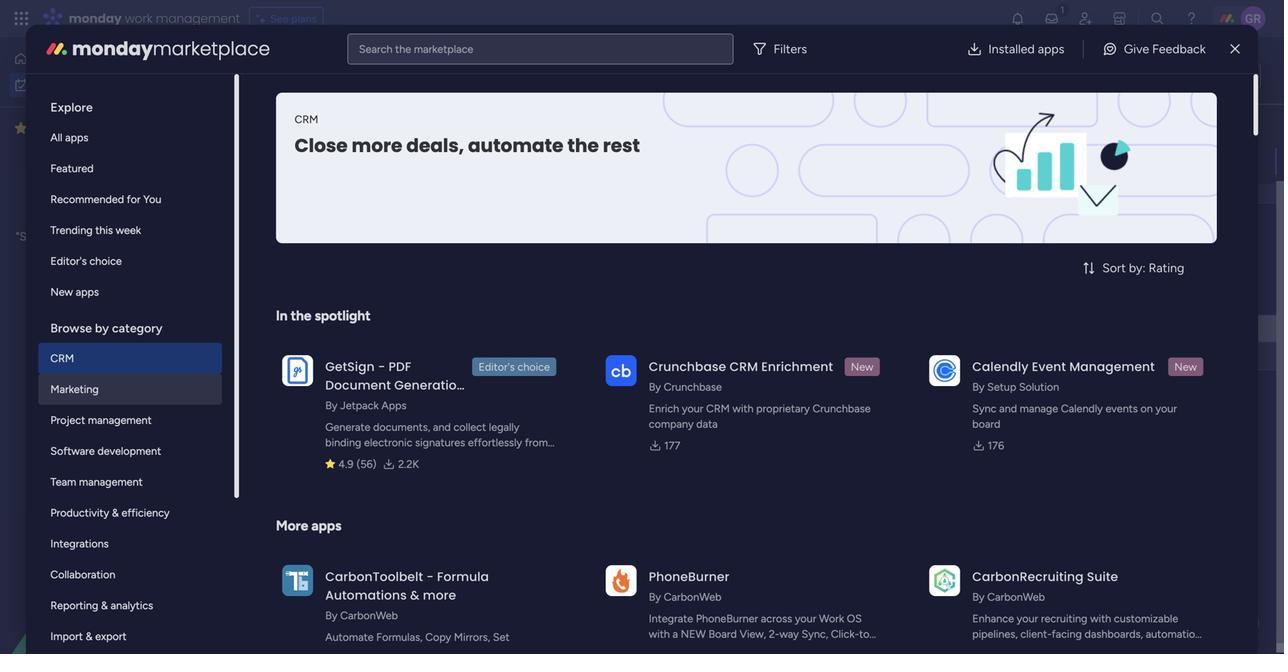Task type: describe. For each thing, give the bounding box(es) containing it.
sync,
[[802, 628, 829, 641]]

team management
[[50, 475, 143, 489]]

select product image
[[14, 11, 29, 26]]

integrations
[[50, 537, 109, 550]]

v2 overdue deadline image
[[1033, 154, 1045, 169]]

search the marketplace
[[359, 42, 474, 56]]

and inside integrate phoneburner across your work os with a new board view, 2-way sync, click-to- dial, and custom automations.
[[671, 643, 689, 654]]

by jetpack apps
[[325, 399, 407, 412]]

0 inside next week / 0 items
[[345, 406, 352, 419]]

my work
[[228, 58, 331, 93]]

all
[[50, 131, 62, 144]]

your inside enrich your crm with proprietary crunchbase company data
[[682, 402, 704, 415]]

that
[[117, 230, 138, 244]]

import & export
[[50, 630, 127, 643]]

week for next
[[294, 402, 330, 421]]

overdue / 1 item
[[260, 124, 363, 143]]

collaboration option
[[38, 559, 222, 590]]

dial,
[[649, 643, 668, 654]]

custom
[[691, 643, 728, 654]]

by up the "generate"
[[325, 399, 338, 412]]

monday marketplace image
[[1112, 11, 1128, 26]]

search
[[359, 42, 393, 56]]

1 horizontal spatial board
[[839, 124, 868, 137]]

from
[[525, 436, 548, 449]]

my
[[228, 58, 263, 93]]

0 vertical spatial it
[[1215, 155, 1221, 168]]

by inside 'carbontoolbelt - formula automations & more by carbonweb'
[[325, 609, 338, 622]]

and inside generate documents, and collect legally binding electronic signatures effortlessly from your monday.com boards
[[433, 421, 451, 434]]

tasks,
[[375, 646, 403, 654]]

plans
[[291, 12, 317, 25]]

carbontoolbelt
[[325, 568, 423, 585]]

crm up enrich your crm with proprietary crunchbase company data
[[730, 358, 758, 375]]

trending
[[50, 224, 93, 237]]

across
[[761, 612, 793, 625]]

recurring
[[325, 646, 372, 654]]

generate documents, and collect legally binding electronic signatures effortlessly from your monday.com boards
[[325, 421, 548, 465]]

0 vertical spatial phoneburner
[[649, 568, 730, 585]]

to-
[[859, 628, 874, 641]]

1 add from the top
[[261, 183, 281, 196]]

automate
[[468, 133, 564, 159]]

task
[[250, 156, 271, 169]]

items inside next week / 0 items
[[354, 406, 381, 419]]

management for team management
[[79, 475, 143, 489]]

dapulse x slim image
[[1231, 40, 1240, 58]]

the inside crm close more deals, automate the rest
[[567, 133, 599, 159]]

crm inside enrich your crm with proprietary crunchbase company data
[[706, 402, 730, 415]]

more inside 'carbontoolbelt - formula automations & more by carbonweb'
[[423, 587, 456, 604]]

item down close
[[284, 183, 305, 196]]

customizable
[[1114, 612, 1179, 625]]

1 vertical spatial editor's
[[479, 360, 515, 373]]

easily
[[47, 247, 76, 261]]

today
[[260, 235, 303, 255]]

and inside getsign - pdf document generation and esign collection
[[325, 395, 350, 412]]

more apps
[[276, 518, 341, 534]]

new item
[[233, 128, 280, 141]]

(56)
[[357, 458, 377, 471]]

to
[[1211, 69, 1222, 82]]

give feedback
[[1124, 42, 1206, 56]]

see plans button
[[249, 7, 324, 30]]

you
[[141, 230, 160, 244]]

project management link
[[782, 149, 925, 175]]

integrate
[[649, 612, 693, 625]]

/ up binding
[[334, 402, 341, 421]]

today / 0 items
[[260, 235, 354, 255]]

1 image
[[1056, 1, 1070, 18]]

pdf
[[389, 358, 411, 375]]

app logo image for integrate phoneburner across your work os with a new board view, 2-way sync, click-to- dial, and custom automations.
[[606, 565, 637, 596]]

monday for monday marketplace
[[72, 36, 153, 62]]

0 vertical spatial crunchbase
[[649, 358, 727, 375]]

installed apps
[[989, 42, 1065, 56]]

recommended for you
[[50, 193, 162, 206]]

by inside phoneburner by carbonweb
[[649, 591, 661, 604]]

import & export option
[[38, 621, 222, 652]]

with for customizable
[[1091, 612, 1112, 625]]

1 + from the top
[[252, 183, 259, 196]]

hide
[[467, 128, 490, 141]]

0 items
[[309, 462, 345, 475]]

crm inside crm close more deals, automate the rest
[[294, 113, 318, 126]]

2-
[[769, 628, 780, 641]]

company
[[649, 417, 694, 431]]

2 vertical spatial 0
[[309, 462, 316, 475]]

calendly event management
[[973, 358, 1155, 375]]

lottie animation image
[[0, 498, 197, 654]]

enrich
[[649, 402, 680, 415]]

all apps
[[50, 131, 88, 144]]

& for export
[[86, 630, 93, 643]]

automation
[[1146, 628, 1202, 641]]

boards inside no favorite boards yet "star" any board so that you can easily access it later
[[102, 212, 138, 226]]

integrate phoneburner across your work os with a new board view, 2-way sync, click-to- dial, and custom automations.
[[649, 612, 874, 654]]

monday marketplace
[[72, 36, 270, 62]]

this
[[260, 290, 287, 310]]

/ right in
[[331, 290, 338, 310]]

lottie animation element
[[0, 498, 197, 654]]

effortlessly
[[468, 436, 522, 449]]

signatures
[[415, 436, 465, 449]]

v2 star 2 image
[[15, 119, 27, 137]]

software development
[[50, 445, 161, 458]]

by inside carbonrecruiting suite by carbonweb
[[973, 591, 985, 604]]

177
[[664, 439, 681, 452]]

project management option
[[38, 405, 222, 436]]

monday.com
[[350, 451, 412, 465]]

any
[[47, 230, 66, 244]]

rating
[[1149, 261, 1185, 275]]

apps for installed apps
[[1038, 42, 1065, 56]]

work inside integrate phoneburner across your work os with a new board view, 2-way sync, click-to- dial, and custom automations.
[[819, 612, 844, 625]]

in the spotlight
[[276, 307, 371, 324]]

can
[[163, 230, 181, 244]]

"star"
[[16, 230, 44, 244]]

getsign - pdf document generation and esign collection
[[325, 358, 465, 412]]

apps for all apps
[[65, 131, 88, 144]]

and inside sync and manage calendly events on your board
[[1000, 402, 1017, 415]]

your inside enhance your recruiting with customizable pipelines, client-facing dashboards, automation & more.
[[1017, 612, 1039, 625]]

more inside crm close more deals, automate the rest
[[352, 133, 402, 159]]

you
[[143, 193, 162, 206]]

2 + from the top
[[252, 350, 259, 363]]

0 horizontal spatial a
[[318, 513, 327, 533]]

week for this
[[291, 290, 327, 310]]

project management
[[784, 157, 885, 170]]

done
[[493, 128, 517, 141]]

crunchbase inside enrich your crm with proprietary crunchbase company data
[[813, 402, 871, 415]]

explore
[[50, 100, 93, 115]]

& for efficiency
[[112, 506, 119, 519]]

app logo image for automate formulas, copy mirrors, set recurring tasks, required columns, aut
[[282, 565, 313, 596]]

items inside today / 0 items
[[327, 239, 354, 252]]

generate
[[325, 421, 371, 434]]

formula
[[437, 568, 489, 585]]

by
[[95, 321, 109, 336]]

deals,
[[406, 133, 464, 159]]

0 horizontal spatial management
[[822, 157, 885, 170]]

1 horizontal spatial management
[[1070, 358, 1155, 375]]

1 inside 'overdue / 1 item'
[[334, 128, 338, 141]]

os
[[847, 612, 862, 625]]

enhance your recruiting with customizable pipelines, client-facing dashboards, automation & more.
[[973, 612, 1202, 654]]

1 vertical spatial editor's choice
[[479, 360, 550, 373]]

board inside no favorite boards yet "star" any board so that you can easily access it later
[[69, 230, 99, 244]]

new inside option
[[50, 285, 73, 299]]

spotlight
[[315, 307, 371, 324]]

editor's inside option
[[50, 255, 87, 268]]

home option
[[9, 46, 188, 71]]

with inside integrate phoneburner across your work os with a new board view, 2-way sync, click-to- dial, and custom automations.
[[649, 628, 670, 641]]

customize button
[[553, 122, 636, 147]]

your inside integrate phoneburner across your work os with a new board view, 2-way sync, click-to- dial, and custom automations.
[[795, 612, 817, 625]]

copy
[[425, 631, 451, 644]]

more
[[276, 518, 308, 534]]

electronic
[[364, 436, 413, 449]]

yet
[[141, 212, 158, 226]]



Task type: locate. For each thing, give the bounding box(es) containing it.
item inside 'overdue / 1 item'
[[341, 128, 363, 141]]

productivity & efficiency option
[[38, 497, 222, 528]]

0 vertical spatial management
[[156, 10, 240, 27]]

search everything image
[[1150, 11, 1166, 26]]

software
[[50, 445, 95, 458]]

0 vertical spatial + add item
[[252, 183, 305, 196]]

choice down so
[[89, 255, 122, 268]]

home link
[[9, 46, 188, 71]]

1 right "overdue"
[[334, 128, 338, 141]]

1 horizontal spatial with
[[733, 402, 754, 415]]

1 horizontal spatial 1
[[334, 128, 338, 141]]

required
[[406, 646, 449, 654]]

crm option
[[38, 343, 222, 374]]

0 vertical spatial monday
[[69, 10, 122, 27]]

apps down update feed icon
[[1038, 42, 1065, 56]]

apps right more
[[311, 518, 341, 534]]

0 vertical spatial calendly
[[973, 358, 1029, 375]]

project management
[[50, 414, 152, 427]]

development
[[97, 445, 161, 458]]

1 horizontal spatial marketplace
[[414, 42, 474, 56]]

and up the "generate"
[[325, 395, 350, 412]]

management for project management
[[88, 414, 152, 427]]

editor's down any
[[50, 255, 87, 268]]

board
[[839, 124, 868, 137], [709, 628, 737, 641]]

1 horizontal spatial calendly
[[1061, 402, 1103, 415]]

& left efficiency
[[112, 506, 119, 519]]

1 horizontal spatial a
[[673, 628, 678, 641]]

management up development
[[88, 414, 152, 427]]

& up the formulas,
[[410, 587, 420, 604]]

crm inside option
[[50, 352, 74, 365]]

1 vertical spatial boards
[[415, 451, 448, 465]]

group
[[688, 124, 718, 137]]

1 vertical spatial 0
[[345, 406, 352, 419]]

apps right all
[[65, 131, 88, 144]]

0 horizontal spatial calendly
[[973, 358, 1029, 375]]

phoneburner up view, on the right of the page
[[696, 612, 758, 625]]

monday for monday work management
[[69, 10, 122, 27]]

app logo image
[[282, 355, 313, 386], [606, 355, 637, 386], [929, 355, 960, 386], [282, 565, 313, 596], [606, 565, 637, 596], [929, 565, 960, 596]]

1 horizontal spatial the
[[395, 42, 411, 56]]

0 horizontal spatial carbonweb
[[340, 609, 398, 622]]

work up click- in the right bottom of the page
[[819, 612, 844, 625]]

item inside button
[[259, 128, 280, 141]]

no favorite boards yet "star" any board so that you can easily access it later
[[16, 212, 181, 261]]

monday marketplace image
[[44, 37, 69, 61]]

1 horizontal spatial -
[[427, 568, 434, 585]]

carbontoolbelt - formula automations & more by carbonweb
[[325, 568, 489, 622]]

collect
[[454, 421, 486, 434]]

0 horizontal spatial 0
[[309, 462, 316, 475]]

- left formula
[[427, 568, 434, 585]]

the left rest
[[567, 133, 599, 159]]

& inside productivity & efficiency option
[[112, 506, 119, 519]]

crunchbase
[[649, 358, 727, 375], [664, 380, 722, 394], [813, 402, 871, 415]]

your
[[682, 402, 704, 415], [1156, 402, 1177, 415], [325, 451, 347, 465], [795, 612, 817, 625], [1017, 612, 1039, 625]]

search image
[[415, 128, 427, 141]]

/ right today in the left of the page
[[307, 235, 314, 255]]

2 vertical spatial week
[[294, 402, 330, 421]]

1 horizontal spatial 0
[[318, 239, 325, 252]]

0 vertical spatial more
[[352, 133, 402, 159]]

dashboards,
[[1085, 628, 1143, 641]]

crunchbase up 'enrich' at the bottom of the page
[[664, 380, 722, 394]]

2 horizontal spatial 0
[[345, 406, 352, 419]]

hide done items
[[467, 128, 547, 141]]

apps
[[382, 399, 407, 412]]

1 vertical spatial board
[[973, 417, 1001, 431]]

/ right date
[[367, 513, 374, 533]]

0 vertical spatial editor's choice
[[50, 255, 122, 268]]

no
[[39, 212, 54, 226]]

jetpack
[[340, 399, 379, 412]]

& inside enhance your recruiting with customizable pipelines, client-facing dashboards, automation & more.
[[973, 643, 980, 654]]

4.9 (56)
[[339, 458, 377, 471]]

- for carbontoolbelt
[[427, 568, 434, 585]]

week right so
[[116, 224, 141, 237]]

0 vertical spatial -
[[378, 358, 385, 375]]

reporting & analytics option
[[38, 590, 222, 621]]

editor's choice down trending this week
[[50, 255, 122, 268]]

1 vertical spatial week
[[291, 290, 327, 310]]

1 vertical spatial a
[[673, 628, 678, 641]]

team management option
[[38, 467, 222, 497]]

1 vertical spatial choice
[[518, 360, 550, 373]]

week right next
[[294, 402, 330, 421]]

0 vertical spatial boards
[[102, 212, 138, 226]]

by crunchbase
[[649, 380, 722, 394]]

export
[[95, 630, 127, 643]]

editor's choice up legally
[[479, 360, 550, 373]]

1
[[334, 128, 338, 141], [274, 156, 279, 169]]

editor's choice option
[[38, 246, 222, 277]]

0 horizontal spatial -
[[378, 358, 385, 375]]

with up dial,
[[649, 628, 670, 641]]

2 horizontal spatial the
[[567, 133, 599, 159]]

0 horizontal spatial boards
[[102, 212, 138, 226]]

featured option
[[38, 153, 222, 184]]

analytics
[[111, 599, 153, 612]]

1 vertical spatial crunchbase
[[664, 380, 722, 394]]

carbonweb down carbonrecruiting
[[988, 591, 1045, 604]]

items right done
[[520, 128, 547, 141]]

app logo image for sync and manage calendly events on your board
[[929, 355, 960, 386]]

banner logo image
[[917, 93, 1199, 243]]

proprietary
[[757, 402, 810, 415]]

2 vertical spatial the
[[291, 307, 311, 324]]

mirrors,
[[454, 631, 490, 644]]

boards up that
[[102, 212, 138, 226]]

marketing option
[[38, 374, 222, 405]]

0 vertical spatial management
[[822, 157, 885, 170]]

enrichment
[[762, 358, 833, 375]]

- left pdf
[[378, 358, 385, 375]]

1 horizontal spatial it
[[1215, 155, 1221, 168]]

set
[[493, 631, 510, 644]]

0 vertical spatial project
[[784, 157, 819, 170]]

items down binding
[[318, 462, 345, 475]]

None search field
[[293, 122, 433, 147]]

your inside generate documents, and collect legally binding electronic signatures effortlessly from your monday.com boards
[[325, 451, 347, 465]]

browse
[[50, 321, 92, 336]]

management up monday marketplace
[[156, 10, 240, 27]]

board down favorite
[[69, 230, 99, 244]]

boards
[[102, 212, 138, 226], [415, 451, 448, 465]]

& left export
[[86, 630, 93, 643]]

date
[[1070, 124, 1093, 137]]

0 horizontal spatial more
[[352, 133, 402, 159]]

+ add item down task 1 on the top
[[252, 183, 305, 196]]

it left later
[[117, 247, 124, 261]]

date
[[331, 513, 364, 533]]

1 vertical spatial monday
[[72, 36, 153, 62]]

0 horizontal spatial on
[[1141, 402, 1153, 415]]

app logo image for enhance your recruiting with customizable pipelines, client-facing dashboards, automation & more.
[[929, 565, 960, 596]]

0 horizontal spatial work
[[269, 58, 331, 93]]

a inside integrate phoneburner across your work os with a new board view, 2-way sync, click-to- dial, and custom automations.
[[673, 628, 678, 641]]

all apps option
[[38, 122, 222, 153]]

greg robinson image
[[1241, 6, 1266, 31]]

new item button
[[227, 122, 286, 147]]

list box containing explore
[[38, 87, 222, 654]]

week right in
[[291, 290, 327, 310]]

browse by category heading
[[38, 307, 222, 343]]

jan 23
[[1066, 156, 1096, 168]]

1 vertical spatial +
[[252, 350, 259, 363]]

& left more.
[[973, 643, 980, 654]]

editor's up legally
[[479, 360, 515, 373]]

apps inside button
[[1038, 42, 1065, 56]]

more
[[352, 133, 402, 159], [423, 587, 456, 604]]

calendly
[[973, 358, 1029, 375], [1061, 402, 1103, 415]]

0 vertical spatial on
[[1200, 155, 1212, 168]]

board inside sync and manage calendly events on your board
[[973, 417, 1001, 431]]

collaboration
[[50, 568, 115, 581]]

your up client-
[[1017, 612, 1039, 625]]

+ add item down in
[[252, 350, 305, 363]]

calendly up setup
[[973, 358, 1029, 375]]

add down task 1 on the top
[[261, 183, 281, 196]]

1 vertical spatial on
[[1141, 402, 1153, 415]]

& inside import & export option
[[86, 630, 93, 643]]

by:
[[1129, 261, 1146, 275]]

crm down browse
[[50, 352, 74, 365]]

item
[[259, 128, 280, 141], [341, 128, 363, 141], [284, 183, 305, 196], [284, 350, 305, 363]]

board inside integrate phoneburner across your work os with a new board view, 2-way sync, click-to- dial, and custom automations.
[[709, 628, 737, 641]]

update feed image
[[1044, 11, 1060, 26]]

without
[[260, 513, 314, 533]]

enhance
[[973, 612, 1014, 625]]

1 horizontal spatial more
[[423, 587, 456, 604]]

0 horizontal spatial marketplace
[[153, 36, 270, 62]]

the right in
[[291, 307, 311, 324]]

apps for more apps
[[311, 518, 341, 534]]

add down in
[[261, 350, 281, 363]]

client-
[[1021, 628, 1052, 641]]

management up productivity & efficiency
[[79, 475, 143, 489]]

1 vertical spatial more
[[423, 587, 456, 604]]

list box
[[38, 87, 222, 654]]

filters
[[774, 42, 807, 56]]

carbonweb inside carbonrecruiting suite by carbonweb
[[988, 591, 1045, 604]]

item down in
[[284, 350, 305, 363]]

crm
[[294, 113, 318, 126], [50, 352, 74, 365], [730, 358, 758, 375], [706, 402, 730, 415]]

columns,
[[452, 646, 497, 654]]

by up integrate
[[649, 591, 661, 604]]

management inside option
[[79, 475, 143, 489]]

marketplace down monday work management
[[153, 36, 270, 62]]

on right working
[[1200, 155, 1212, 168]]

4.9
[[339, 458, 354, 471]]

1 + add item from the top
[[252, 183, 305, 196]]

recommended
[[50, 193, 124, 206]]

later
[[127, 247, 150, 261]]

1 vertical spatial with
[[1091, 612, 1112, 625]]

items right today in the left of the page
[[327, 239, 354, 252]]

crunchbase right proprietary
[[813, 402, 871, 415]]

1 horizontal spatial carbonweb
[[664, 591, 722, 604]]

crm up data
[[706, 402, 730, 415]]

choice inside option
[[89, 255, 122, 268]]

- inside getsign - pdf document generation and esign collection
[[378, 358, 385, 375]]

1 vertical spatial it
[[117, 247, 124, 261]]

0 vertical spatial the
[[395, 42, 411, 56]]

week inside option
[[116, 224, 141, 237]]

new apps option
[[38, 277, 222, 307]]

1 vertical spatial -
[[427, 568, 434, 585]]

by setup solution
[[973, 380, 1060, 394]]

- inside 'carbontoolbelt - formula automations & more by carbonweb'
[[427, 568, 434, 585]]

boards inside generate documents, and collect legally binding electronic signatures effortlessly from your monday.com boards
[[415, 451, 448, 465]]

management
[[822, 157, 885, 170], [1070, 358, 1155, 375]]

items up the "generate"
[[354, 406, 381, 419]]

/
[[323, 124, 330, 143], [307, 235, 314, 255], [331, 290, 338, 310], [334, 402, 341, 421], [367, 513, 374, 533]]

item right "overdue"
[[341, 128, 363, 141]]

status
[[1174, 124, 1205, 137]]

with up dashboards,
[[1091, 612, 1112, 625]]

give feedback button
[[1090, 34, 1219, 64]]

0 right today in the left of the page
[[318, 239, 325, 252]]

by up "automate"
[[325, 609, 338, 622]]

0 vertical spatial choice
[[89, 255, 122, 268]]

management
[[156, 10, 240, 27], [88, 414, 152, 427], [79, 475, 143, 489]]

management inside option
[[88, 414, 152, 427]]

project inside option
[[50, 414, 85, 427]]

project for project management
[[784, 157, 819, 170]]

integrations option
[[38, 528, 222, 559]]

way
[[780, 628, 799, 641]]

calendly left events
[[1061, 402, 1103, 415]]

it right working
[[1215, 155, 1221, 168]]

automate formulas, copy mirrors, set recurring tasks, required columns, aut
[[325, 631, 524, 654]]

your right events
[[1156, 402, 1177, 415]]

your up data
[[682, 402, 704, 415]]

0 vertical spatial board
[[839, 124, 868, 137]]

invite members image
[[1078, 11, 1094, 26]]

1 vertical spatial the
[[567, 133, 599, 159]]

category
[[112, 321, 163, 336]]

new apps
[[50, 285, 99, 299]]

your inside sync and manage calendly events on your board
[[1156, 402, 1177, 415]]

1 right task
[[274, 156, 279, 169]]

& inside 'carbontoolbelt - formula automations & more by carbonweb'
[[410, 587, 420, 604]]

a left date
[[318, 513, 327, 533]]

with inside enhance your recruiting with customizable pipelines, client-facing dashboards, automation & more.
[[1091, 612, 1112, 625]]

phoneburner up integrate
[[649, 568, 730, 585]]

1 horizontal spatial boards
[[415, 451, 448, 465]]

0 horizontal spatial the
[[291, 307, 311, 324]]

carbonweb
[[664, 591, 722, 604], [988, 591, 1045, 604], [340, 609, 398, 622]]

with left proprietary
[[733, 402, 754, 415]]

1 vertical spatial calendly
[[1061, 402, 1103, 415]]

work right "my"
[[269, 58, 331, 93]]

carbonweb inside phoneburner by carbonweb
[[664, 591, 722, 604]]

0 vertical spatial 1
[[334, 128, 338, 141]]

0 vertical spatial board
[[69, 230, 99, 244]]

carbonweb down "automations"
[[340, 609, 398, 622]]

0 vertical spatial 0
[[318, 239, 325, 252]]

2 horizontal spatial with
[[1091, 612, 1112, 625]]

app logo image for enrich your crm with proprietary crunchbase company data
[[606, 355, 637, 386]]

by up sync
[[973, 380, 985, 394]]

1 horizontal spatial editor's choice
[[479, 360, 550, 373]]

and down new
[[671, 643, 689, 654]]

apps down access
[[76, 285, 99, 299]]

your down binding
[[325, 451, 347, 465]]

help image
[[1184, 11, 1200, 26]]

1 horizontal spatial editor's
[[479, 360, 515, 373]]

manage
[[1020, 402, 1059, 415]]

0 vertical spatial with
[[733, 402, 754, 415]]

document
[[325, 377, 391, 394]]

0 horizontal spatial board
[[69, 230, 99, 244]]

events
[[1106, 402, 1138, 415]]

give
[[1124, 42, 1150, 56]]

1 vertical spatial phoneburner
[[696, 612, 758, 625]]

next
[[260, 402, 290, 421]]

by up 'enrich' at the bottom of the page
[[649, 380, 661, 394]]

board down sync
[[973, 417, 1001, 431]]

a down integrate
[[673, 628, 678, 641]]

event
[[1032, 358, 1066, 375]]

1 horizontal spatial work
[[819, 612, 844, 625]]

overdue
[[260, 124, 319, 143]]

your up sync,
[[795, 612, 817, 625]]

0 horizontal spatial project
[[50, 414, 85, 427]]

2 + add item from the top
[[252, 350, 305, 363]]

explore heading
[[38, 87, 222, 122]]

0 horizontal spatial with
[[649, 628, 670, 641]]

0 horizontal spatial editor's
[[50, 255, 87, 268]]

app logo image for generate documents, and collect legally binding electronic signatures effortlessly from your monday.com boards
[[282, 355, 313, 386]]

marketing
[[50, 383, 99, 396]]

with for proprietary
[[733, 402, 754, 415]]

1 vertical spatial management
[[88, 414, 152, 427]]

esign
[[354, 395, 389, 412]]

2 add from the top
[[261, 350, 281, 363]]

calendly inside sync and manage calendly events on your board
[[1061, 402, 1103, 415]]

the for marketplace
[[395, 42, 411, 56]]

0 horizontal spatial choice
[[89, 255, 122, 268]]

editor's choice inside editor's choice option
[[50, 255, 122, 268]]

solution
[[1019, 380, 1060, 394]]

more.
[[982, 643, 1010, 654]]

more left the search icon
[[352, 133, 402, 159]]

boards down signatures
[[415, 451, 448, 465]]

the for spotlight
[[291, 307, 311, 324]]

editor's
[[50, 255, 87, 268], [479, 360, 515, 373]]

- for getsign
[[378, 358, 385, 375]]

0 vertical spatial editor's
[[50, 255, 87, 268]]

item up task 1 on the top
[[259, 128, 280, 141]]

2 horizontal spatial carbonweb
[[988, 591, 1045, 604]]

crunchbase up 'by crunchbase'
[[649, 358, 727, 375]]

1 vertical spatial + add item
[[252, 350, 305, 363]]

/ right "overdue"
[[323, 124, 330, 143]]

0 vertical spatial work
[[269, 58, 331, 93]]

0 horizontal spatial board
[[709, 628, 737, 641]]

on inside sync and manage calendly events on your board
[[1141, 402, 1153, 415]]

with inside enrich your crm with proprietary crunchbase company data
[[733, 402, 754, 415]]

crm up close
[[294, 113, 318, 126]]

trending this week option
[[38, 215, 222, 246]]

apps for new apps
[[76, 285, 99, 299]]

more down formula
[[423, 587, 456, 604]]

0 left the 4.9
[[309, 462, 316, 475]]

legally
[[489, 421, 520, 434]]

0 vertical spatial week
[[116, 224, 141, 237]]

& for analytics
[[101, 599, 108, 612]]

binding
[[325, 436, 361, 449]]

1 vertical spatial work
[[819, 612, 844, 625]]

0 vertical spatial add
[[261, 183, 281, 196]]

monday
[[69, 10, 122, 27], [72, 36, 153, 62]]

recommended for you option
[[38, 184, 222, 215]]

& left analytics
[[101, 599, 108, 612]]

& inside reporting & analytics option
[[101, 599, 108, 612]]

monday work management
[[69, 10, 240, 27]]

and up signatures
[[433, 421, 451, 434]]

0 vertical spatial a
[[318, 513, 327, 533]]

the right search
[[395, 42, 411, 56]]

2 vertical spatial with
[[649, 628, 670, 641]]

0 horizontal spatial editor's choice
[[50, 255, 122, 268]]

data
[[697, 417, 718, 431]]

1 vertical spatial project
[[50, 414, 85, 427]]

crm close more deals, automate the rest
[[294, 113, 640, 159]]

documents,
[[373, 421, 430, 434]]

new inside button
[[233, 128, 256, 141]]

team
[[50, 475, 76, 489]]

board up project management link
[[839, 124, 868, 137]]

software development option
[[38, 436, 222, 467]]

choice up legally
[[518, 360, 550, 373]]

0 horizontal spatial 1
[[274, 156, 279, 169]]

marketplace right search
[[414, 42, 474, 56]]

1 horizontal spatial board
[[973, 417, 1001, 431]]

board up custom in the right bottom of the page
[[709, 628, 737, 641]]

automations.
[[731, 643, 793, 654]]

monday down work
[[72, 36, 153, 62]]

Filter dashboard by text search field
[[293, 122, 433, 147]]

notifications image
[[1010, 11, 1026, 26]]

1 vertical spatial 1
[[274, 156, 279, 169]]

sync
[[973, 402, 997, 415]]

monday up the home link
[[69, 10, 122, 27]]

it inside no favorite boards yet "star" any board so that you can easily access it later
[[117, 247, 124, 261]]

setup
[[988, 380, 1017, 394]]

0 up the "generate"
[[345, 406, 352, 419]]

home
[[34, 52, 63, 65]]

productivity & efficiency
[[50, 506, 170, 519]]

carbonweb inside 'carbontoolbelt - formula automations & more by carbonweb'
[[340, 609, 398, 622]]

new
[[233, 128, 256, 141], [50, 285, 73, 299], [851, 360, 874, 373], [1175, 360, 1197, 373]]

by up enhance
[[973, 591, 985, 604]]

list
[[1240, 69, 1254, 82]]

phoneburner inside integrate phoneburner across your work os with a new board view, 2-way sync, click-to- dial, and custom automations.
[[696, 612, 758, 625]]

carbonweb up integrate
[[664, 591, 722, 604]]

1 horizontal spatial choice
[[518, 360, 550, 373]]

on right events
[[1141, 402, 1153, 415]]

1 vertical spatial add
[[261, 350, 281, 363]]

0 inside today / 0 items
[[318, 239, 325, 252]]

filters button
[[746, 34, 820, 64]]

see plans
[[270, 12, 317, 25]]

1 vertical spatial board
[[709, 628, 737, 641]]

and down setup
[[1000, 402, 1017, 415]]

0 vertical spatial +
[[252, 183, 259, 196]]

project for project management
[[50, 414, 85, 427]]



Task type: vqa. For each thing, say whether or not it's contained in the screenshot.
the
yes



